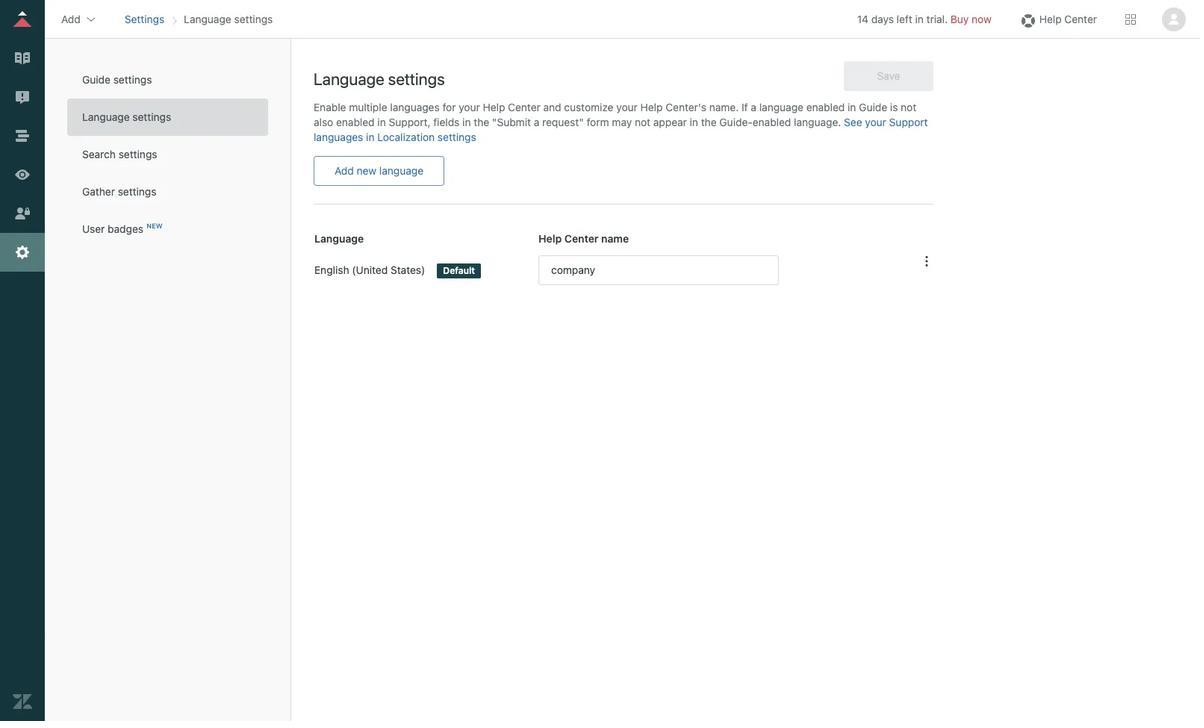 Task type: describe. For each thing, give the bounding box(es) containing it.
language settings link
[[67, 99, 268, 136]]

default
[[443, 265, 475, 276]]

appear
[[654, 116, 687, 128]]

zendesk products image
[[1126, 14, 1136, 24]]

gather
[[82, 185, 115, 198]]

2 horizontal spatial enabled
[[807, 101, 845, 114]]

language inside "button"
[[379, 164, 424, 177]]

user badges new
[[82, 222, 163, 235]]

2 the from the left
[[701, 116, 717, 128]]

settings link
[[125, 12, 164, 25]]

center for help center name
[[565, 232, 599, 245]]

guide inside enable multiple languages for your help center and customize your help center's name. if a language enabled in guide is not also enabled in support, fields in the "submit a request" form may not appear in the guide-enabled language.
[[859, 101, 888, 114]]

see your support languages in localization settings link
[[314, 116, 928, 143]]

support
[[889, 116, 928, 128]]

save
[[877, 69, 901, 82]]

help up the appear at the right
[[641, 101, 663, 114]]

see
[[844, 116, 863, 128]]

language settings inside 'link'
[[82, 111, 171, 123]]

search settings link
[[67, 136, 268, 173]]

language settings inside navigation
[[184, 12, 273, 25]]

add button
[[57, 8, 101, 30]]

customize
[[564, 101, 614, 114]]

guide settings link
[[67, 61, 268, 99]]

guide-
[[720, 116, 753, 128]]

languages inside enable multiple languages for your help center and customize your help center's name. if a language enabled in guide is not also enabled in support, fields in the "submit a request" form may not appear in the guide-enabled language.
[[390, 101, 440, 114]]

gather settings link
[[67, 173, 268, 211]]

trial.
[[927, 12, 948, 25]]

new
[[357, 164, 377, 177]]

14
[[857, 12, 869, 25]]

0 vertical spatial a
[[751, 101, 757, 114]]

center's
[[666, 101, 707, 114]]

search settings
[[82, 148, 157, 161]]

is
[[890, 101, 898, 114]]

moderate content image
[[13, 87, 32, 107]]

save button
[[844, 61, 934, 91]]

language.
[[794, 116, 841, 128]]

form
[[587, 116, 609, 128]]

language right settings "link"
[[184, 12, 231, 25]]

add for add new language
[[335, 164, 354, 177]]

settings image
[[13, 243, 32, 262]]

and
[[543, 101, 561, 114]]

guide settings
[[82, 73, 152, 86]]

manage articles image
[[13, 49, 32, 68]]

enable
[[314, 101, 346, 114]]

badges
[[108, 223, 143, 235]]

1 horizontal spatial not
[[901, 101, 917, 114]]

"submit
[[492, 116, 531, 128]]

1 horizontal spatial your
[[617, 101, 638, 114]]

1 vertical spatial a
[[534, 116, 540, 128]]



Task type: locate. For each thing, give the bounding box(es) containing it.
english (united states)
[[314, 263, 425, 276]]

(united
[[352, 263, 388, 276]]

center left zendesk products icon
[[1065, 12, 1097, 25]]

navigation
[[122, 8, 276, 30]]

may
[[612, 116, 632, 128]]

request"
[[542, 116, 584, 128]]

language
[[760, 101, 804, 114], [379, 164, 424, 177]]

help right now
[[1040, 12, 1062, 25]]

1 vertical spatial language settings
[[314, 69, 445, 89]]

customize design image
[[13, 165, 32, 185]]

2 horizontal spatial your
[[865, 116, 887, 128]]

1 horizontal spatial a
[[751, 101, 757, 114]]

language up multiple
[[314, 69, 384, 89]]

0 horizontal spatial add
[[61, 12, 81, 25]]

enabled up language.
[[807, 101, 845, 114]]

guide down "add" dropdown button
[[82, 73, 111, 86]]

add new language button
[[314, 156, 445, 186]]

language inside enable multiple languages for your help center and customize your help center's name. if a language enabled in guide is not also enabled in support, fields in the "submit a request" form may not appear in the guide-enabled language.
[[760, 101, 804, 114]]

1 horizontal spatial center
[[565, 232, 599, 245]]

center up the "submit
[[508, 101, 541, 114]]

1 horizontal spatial guide
[[859, 101, 888, 114]]

name.
[[710, 101, 739, 114]]

new
[[146, 222, 163, 230]]

enable multiple languages for your help center and customize your help center's name. if a language enabled in guide is not also enabled in support, fields in the "submit a request" form may not appear in the guide-enabled language.
[[314, 101, 917, 128]]

help
[[1040, 12, 1062, 25], [483, 101, 505, 114], [641, 101, 663, 114], [539, 232, 562, 245]]

days
[[872, 12, 894, 25]]

0 vertical spatial language settings
[[184, 12, 273, 25]]

guide inside guide settings link
[[82, 73, 111, 86]]

0 vertical spatial guide
[[82, 73, 111, 86]]

buy
[[951, 12, 969, 25]]

add left settings at left
[[61, 12, 81, 25]]

add left new in the top left of the page
[[335, 164, 354, 177]]

settings inside 'link'
[[133, 111, 171, 123]]

help left name
[[539, 232, 562, 245]]

languages inside see your support languages in localization settings
[[314, 131, 363, 143]]

1 vertical spatial languages
[[314, 131, 363, 143]]

settings inside see your support languages in localization settings
[[438, 131, 476, 143]]

0 horizontal spatial your
[[459, 101, 480, 114]]

in inside see your support languages in localization settings
[[366, 131, 375, 143]]

center for help center
[[1065, 12, 1097, 25]]

localization
[[377, 131, 435, 143]]

add inside dropdown button
[[61, 12, 81, 25]]

navigation containing settings
[[122, 8, 276, 30]]

0 vertical spatial languages
[[390, 101, 440, 114]]

a right if
[[751, 101, 757, 114]]

language settings
[[184, 12, 273, 25], [314, 69, 445, 89], [82, 111, 171, 123]]

1 horizontal spatial language settings
[[184, 12, 273, 25]]

for
[[443, 101, 456, 114]]

user permissions image
[[13, 204, 32, 223]]

english
[[314, 263, 349, 276]]

1 vertical spatial center
[[508, 101, 541, 114]]

14 days left in trial. buy now
[[857, 12, 992, 25]]

enabled down multiple
[[336, 116, 375, 128]]

your
[[459, 101, 480, 114], [617, 101, 638, 114], [865, 116, 887, 128]]

0 horizontal spatial language settings
[[82, 111, 171, 123]]

add new language
[[335, 164, 424, 177]]

2 horizontal spatial language settings
[[314, 69, 445, 89]]

settings
[[234, 12, 273, 25], [388, 69, 445, 89], [113, 73, 152, 86], [133, 111, 171, 123], [438, 131, 476, 143], [119, 148, 157, 161], [118, 185, 157, 198]]

support,
[[389, 116, 431, 128]]

center
[[1065, 12, 1097, 25], [508, 101, 541, 114], [565, 232, 599, 245]]

help up the "submit
[[483, 101, 505, 114]]

multiple
[[349, 101, 387, 114]]

0 horizontal spatial the
[[474, 116, 489, 128]]

enabled left language.
[[753, 116, 791, 128]]

1 horizontal spatial add
[[335, 164, 354, 177]]

0 vertical spatial not
[[901, 101, 917, 114]]

help inside button
[[1040, 12, 1062, 25]]

1 horizontal spatial the
[[701, 116, 717, 128]]

gather settings
[[82, 185, 157, 198]]

language inside 'link'
[[82, 111, 130, 123]]

zendesk image
[[13, 692, 32, 712]]

add
[[61, 12, 81, 25], [335, 164, 354, 177]]

language down localization
[[379, 164, 424, 177]]

your right see
[[865, 116, 887, 128]]

1 vertical spatial language
[[379, 164, 424, 177]]

0 horizontal spatial center
[[508, 101, 541, 114]]

language
[[184, 12, 231, 25], [314, 69, 384, 89], [82, 111, 130, 123], [314, 232, 364, 245]]

languages up support,
[[390, 101, 440, 114]]

0 vertical spatial center
[[1065, 12, 1097, 25]]

arrange content image
[[13, 126, 32, 146]]

if
[[742, 101, 748, 114]]

1 vertical spatial guide
[[859, 101, 888, 114]]

not
[[901, 101, 917, 114], [635, 116, 651, 128]]

0 vertical spatial language
[[760, 101, 804, 114]]

the
[[474, 116, 489, 128], [701, 116, 717, 128]]

not right may
[[635, 116, 651, 128]]

in
[[916, 12, 924, 25], [848, 101, 856, 114], [378, 116, 386, 128], [463, 116, 471, 128], [690, 116, 698, 128], [366, 131, 375, 143]]

2 vertical spatial center
[[565, 232, 599, 245]]

0 vertical spatial add
[[61, 12, 81, 25]]

language up search
[[82, 111, 130, 123]]

0 horizontal spatial languages
[[314, 131, 363, 143]]

0 horizontal spatial guide
[[82, 73, 111, 86]]

now
[[972, 12, 992, 25]]

search
[[82, 148, 116, 161]]

a right the "submit
[[534, 116, 540, 128]]

name
[[601, 232, 629, 245]]

left
[[897, 12, 913, 25]]

1 horizontal spatial languages
[[390, 101, 440, 114]]

fields
[[433, 116, 460, 128]]

2 horizontal spatial center
[[1065, 12, 1097, 25]]

help center button
[[1014, 8, 1102, 30]]

language up english
[[314, 232, 364, 245]]

help center
[[1040, 12, 1097, 25]]

1 horizontal spatial language
[[760, 101, 804, 114]]

language right if
[[760, 101, 804, 114]]

1 the from the left
[[474, 116, 489, 128]]

add for add
[[61, 12, 81, 25]]

enabled
[[807, 101, 845, 114], [336, 116, 375, 128], [753, 116, 791, 128]]

also
[[314, 116, 333, 128]]

your inside see your support languages in localization settings
[[865, 116, 887, 128]]

user
[[82, 223, 105, 235]]

None text field
[[539, 255, 779, 285]]

1 vertical spatial not
[[635, 116, 651, 128]]

your up may
[[617, 101, 638, 114]]

help center name
[[539, 232, 629, 245]]

the down name.
[[701, 116, 717, 128]]

2 vertical spatial language settings
[[82, 111, 171, 123]]

languages
[[390, 101, 440, 114], [314, 131, 363, 143]]

a
[[751, 101, 757, 114], [534, 116, 540, 128]]

the left the "submit
[[474, 116, 489, 128]]

add inside "button"
[[335, 164, 354, 177]]

states)
[[391, 263, 425, 276]]

0 horizontal spatial enabled
[[336, 116, 375, 128]]

center inside button
[[1065, 12, 1097, 25]]

0 horizontal spatial language
[[379, 164, 424, 177]]

center left name
[[565, 232, 599, 245]]

guide
[[82, 73, 111, 86], [859, 101, 888, 114]]

languages down also
[[314, 131, 363, 143]]

your right for
[[459, 101, 480, 114]]

see your support languages in localization settings
[[314, 116, 928, 143]]

0 horizontal spatial not
[[635, 116, 651, 128]]

settings
[[125, 12, 164, 25]]

not right is
[[901, 101, 917, 114]]

guide left is
[[859, 101, 888, 114]]

center inside enable multiple languages for your help center and customize your help center's name. if a language enabled in guide is not also enabled in support, fields in the "submit a request" form may not appear in the guide-enabled language.
[[508, 101, 541, 114]]

1 vertical spatial add
[[335, 164, 354, 177]]

1 horizontal spatial enabled
[[753, 116, 791, 128]]

0 horizontal spatial a
[[534, 116, 540, 128]]



Task type: vqa. For each thing, say whether or not it's contained in the screenshot.
the bottom Arial
no



